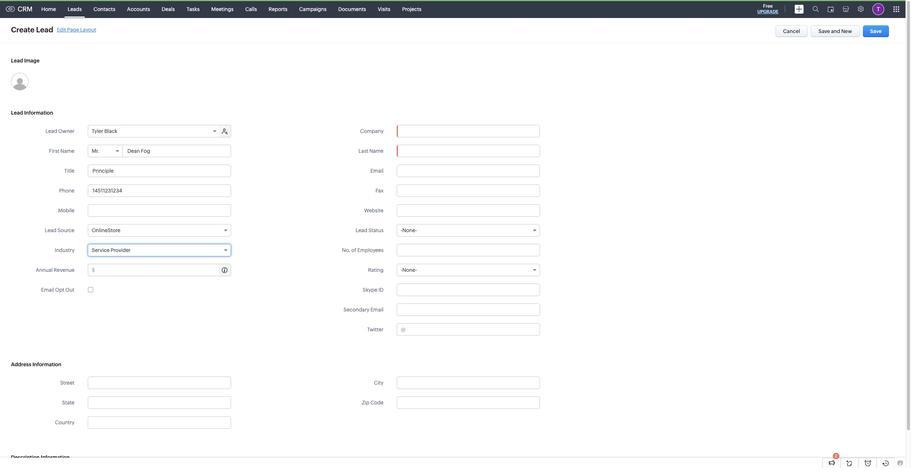 Task type: locate. For each thing, give the bounding box(es) containing it.
-none-
[[401, 228, 417, 233], [401, 267, 417, 273]]

information right description
[[41, 455, 70, 461]]

id
[[379, 287, 384, 293]]

lead left status
[[356, 228, 368, 233]]

- right status
[[401, 228, 403, 233]]

cancel
[[784, 28, 801, 34]]

crm link
[[6, 5, 33, 13]]

rating
[[368, 267, 384, 273]]

reports link
[[263, 0, 293, 18]]

create lead edit page layout
[[11, 25, 96, 34]]

none- right status
[[403, 228, 417, 233]]

service provider
[[92, 247, 131, 253]]

tyler
[[92, 128, 103, 134]]

information up 'lead owner'
[[24, 110, 53, 116]]

lead image
[[11, 58, 40, 64]]

2 none- from the top
[[403, 267, 417, 273]]

last
[[359, 148, 369, 154]]

save button
[[863, 25, 890, 37]]

fax
[[376, 188, 384, 194]]

save
[[819, 28, 831, 34], [871, 28, 882, 34]]

2 vertical spatial email
[[371, 307, 384, 313]]

address information
[[11, 362, 61, 368]]

- for lead status
[[401, 228, 403, 233]]

calendar image
[[828, 6, 835, 12]]

page
[[67, 27, 79, 33]]

lead source
[[45, 228, 75, 233]]

opt
[[55, 287, 64, 293]]

1 vertical spatial -
[[401, 267, 403, 273]]

-none- right "rating"
[[401, 267, 417, 273]]

1 -none- field from the top
[[397, 224, 540, 237]]

description information
[[11, 455, 70, 461]]

1 -none- from the top
[[401, 228, 417, 233]]

profile image
[[873, 3, 885, 15]]

calls link
[[240, 0, 263, 18]]

1 vertical spatial information
[[32, 362, 61, 368]]

2 vertical spatial information
[[41, 455, 70, 461]]

0 vertical spatial -none-
[[401, 228, 417, 233]]

1 vertical spatial none-
[[403, 267, 417, 273]]

last name
[[359, 148, 384, 154]]

no. of employees
[[342, 247, 384, 253]]

1 none- from the top
[[403, 228, 417, 233]]

lead for lead source
[[45, 228, 56, 233]]

save for save and new
[[819, 28, 831, 34]]

zip code
[[362, 400, 384, 406]]

1 vertical spatial -none-
[[401, 267, 417, 273]]

email up twitter
[[371, 307, 384, 313]]

$
[[92, 267, 95, 273]]

2 -none- from the top
[[401, 267, 417, 273]]

address
[[11, 362, 31, 368]]

Tyler Black field
[[88, 125, 220, 137]]

1 vertical spatial email
[[41, 287, 54, 293]]

0 horizontal spatial save
[[819, 28, 831, 34]]

save inside 'button'
[[871, 28, 882, 34]]

0 vertical spatial email
[[371, 168, 384, 174]]

contacts link
[[88, 0, 121, 18]]

0 vertical spatial information
[[24, 110, 53, 116]]

lead for lead status
[[356, 228, 368, 233]]

lead left image
[[11, 58, 23, 64]]

-
[[401, 228, 403, 233], [401, 267, 403, 273]]

save down profile element
[[871, 28, 882, 34]]

-none- right status
[[401, 228, 417, 233]]

visits link
[[372, 0, 397, 18]]

lead
[[36, 25, 53, 34], [11, 58, 23, 64], [11, 110, 23, 116], [46, 128, 57, 134], [45, 228, 56, 233], [356, 228, 368, 233]]

revenue
[[54, 267, 75, 273]]

campaigns
[[299, 6, 327, 12]]

1 vertical spatial -none- field
[[397, 264, 540, 276]]

None text field
[[397, 145, 540, 157], [123, 145, 231, 157], [397, 165, 540, 177], [397, 185, 540, 197], [88, 204, 231, 217], [397, 284, 540, 296], [407, 324, 540, 336], [397, 397, 540, 409], [88, 417, 231, 429], [397, 145, 540, 157], [123, 145, 231, 157], [397, 165, 540, 177], [397, 185, 540, 197], [88, 204, 231, 217], [397, 284, 540, 296], [407, 324, 540, 336], [397, 397, 540, 409], [88, 417, 231, 429]]

- right "rating"
[[401, 267, 403, 273]]

name for last name
[[370, 148, 384, 154]]

information for lead information
[[24, 110, 53, 116]]

lead down image
[[11, 110, 23, 116]]

information for description information
[[41, 455, 70, 461]]

name
[[60, 148, 75, 154], [370, 148, 384, 154]]

save left and
[[819, 28, 831, 34]]

new
[[842, 28, 853, 34]]

lead for lead owner
[[46, 128, 57, 134]]

name right 'last'
[[370, 148, 384, 154]]

edit
[[57, 27, 66, 33]]

email left opt
[[41, 287, 54, 293]]

service
[[92, 247, 110, 253]]

none- right "rating"
[[403, 267, 417, 273]]

1 horizontal spatial name
[[370, 148, 384, 154]]

contacts
[[94, 6, 115, 12]]

0 vertical spatial -none- field
[[397, 224, 540, 237]]

none-
[[403, 228, 417, 233], [403, 267, 417, 273]]

visits
[[378, 6, 391, 12]]

country
[[55, 420, 75, 426]]

provider
[[111, 247, 131, 253]]

1 horizontal spatial save
[[871, 28, 882, 34]]

2 - from the top
[[401, 267, 403, 273]]

information right address
[[32, 362, 61, 368]]

email for email
[[371, 168, 384, 174]]

0 horizontal spatial name
[[60, 148, 75, 154]]

free
[[764, 3, 773, 9]]

twitter
[[367, 327, 384, 333]]

email
[[371, 168, 384, 174], [41, 287, 54, 293], [371, 307, 384, 313]]

home link
[[36, 0, 62, 18]]

-none- field for lead status
[[397, 224, 540, 237]]

none- for rating
[[403, 267, 417, 273]]

1 save from the left
[[819, 28, 831, 34]]

2 save from the left
[[871, 28, 882, 34]]

calls
[[245, 6, 257, 12]]

save inside button
[[819, 28, 831, 34]]

email up the "fax"
[[371, 168, 384, 174]]

0 vertical spatial none-
[[403, 228, 417, 233]]

lead left owner
[[46, 128, 57, 134]]

0 vertical spatial -
[[401, 228, 403, 233]]

-None- field
[[397, 224, 540, 237], [397, 264, 540, 276]]

None field
[[397, 125, 540, 137], [88, 417, 231, 429], [397, 125, 540, 137], [88, 417, 231, 429]]

search image
[[813, 6, 819, 12]]

meetings
[[212, 6, 234, 12]]

save and new
[[819, 28, 853, 34]]

create
[[11, 25, 35, 34]]

accounts link
[[121, 0, 156, 18]]

None text field
[[397, 125, 540, 137], [88, 165, 231, 177], [88, 185, 231, 197], [397, 204, 540, 217], [397, 244, 540, 257], [96, 264, 231, 276], [397, 304, 540, 316], [88, 377, 231, 389], [397, 377, 540, 389], [88, 397, 231, 409], [397, 125, 540, 137], [88, 165, 231, 177], [88, 185, 231, 197], [397, 204, 540, 217], [397, 244, 540, 257], [96, 264, 231, 276], [397, 304, 540, 316], [88, 377, 231, 389], [397, 377, 540, 389], [88, 397, 231, 409]]

projects
[[402, 6, 422, 12]]

of
[[352, 247, 357, 253]]

lead left source
[[45, 228, 56, 233]]

1 - from the top
[[401, 228, 403, 233]]

state
[[62, 400, 75, 406]]

zip
[[362, 400, 370, 406]]

out
[[65, 287, 75, 293]]

title
[[64, 168, 75, 174]]

2 name from the left
[[370, 148, 384, 154]]

skype id
[[363, 287, 384, 293]]

2 -none- field from the top
[[397, 264, 540, 276]]

1 name from the left
[[60, 148, 75, 154]]

tyler black
[[92, 128, 117, 134]]

name right first
[[60, 148, 75, 154]]

lead for lead information
[[11, 110, 23, 116]]



Task type: vqa. For each thing, say whether or not it's contained in the screenshot.
Last Name's Name
yes



Task type: describe. For each thing, give the bounding box(es) containing it.
black
[[104, 128, 117, 134]]

@
[[401, 327, 406, 333]]

description
[[11, 455, 40, 461]]

lead information
[[11, 110, 53, 116]]

documents link
[[333, 0, 372, 18]]

create menu image
[[795, 5, 804, 13]]

company
[[360, 128, 384, 134]]

meetings link
[[206, 0, 240, 18]]

projects link
[[397, 0, 428, 18]]

none- for lead status
[[403, 228, 417, 233]]

2
[[836, 454, 838, 458]]

code
[[371, 400, 384, 406]]

lead for lead image
[[11, 58, 23, 64]]

mobile
[[58, 208, 75, 214]]

information for address information
[[32, 362, 61, 368]]

search element
[[809, 0, 824, 18]]

phone
[[59, 188, 75, 194]]

no.
[[342, 247, 351, 253]]

edit page layout link
[[57, 27, 96, 33]]

status
[[369, 228, 384, 233]]

owner
[[58, 128, 75, 134]]

image image
[[11, 73, 29, 90]]

mr.
[[92, 148, 99, 154]]

tasks
[[187, 6, 200, 12]]

-none- field for rating
[[397, 264, 540, 276]]

lead status
[[356, 228, 384, 233]]

city
[[374, 380, 384, 386]]

industry
[[55, 247, 75, 253]]

leads
[[68, 6, 82, 12]]

save and new button
[[811, 25, 860, 37]]

onlinestore
[[92, 228, 120, 233]]

lead left edit
[[36, 25, 53, 34]]

-none- for lead status
[[401, 228, 417, 233]]

image
[[24, 58, 40, 64]]

annual revenue
[[36, 267, 75, 273]]

documents
[[339, 6, 366, 12]]

OnlineStore field
[[88, 224, 231, 237]]

name for first name
[[60, 148, 75, 154]]

annual
[[36, 267, 53, 273]]

save for save
[[871, 28, 882, 34]]

deals
[[162, 6, 175, 12]]

first name
[[49, 148, 75, 154]]

email opt out
[[41, 287, 75, 293]]

secondary
[[344, 307, 370, 313]]

cancel button
[[776, 25, 808, 37]]

campaigns link
[[293, 0, 333, 18]]

profile element
[[869, 0, 889, 18]]

employees
[[358, 247, 384, 253]]

create menu element
[[791, 0, 809, 18]]

email for email opt out
[[41, 287, 54, 293]]

home
[[41, 6, 56, 12]]

lead owner
[[46, 128, 75, 134]]

reports
[[269, 6, 288, 12]]

first
[[49, 148, 59, 154]]

upgrade
[[758, 9, 779, 14]]

- for rating
[[401, 267, 403, 273]]

free upgrade
[[758, 3, 779, 14]]

Mr. field
[[88, 145, 123, 157]]

deals link
[[156, 0, 181, 18]]

tasks link
[[181, 0, 206, 18]]

secondary email
[[344, 307, 384, 313]]

leads link
[[62, 0, 88, 18]]

-none- for rating
[[401, 267, 417, 273]]

accounts
[[127, 6, 150, 12]]

layout
[[80, 27, 96, 33]]

website
[[364, 208, 384, 214]]

Service Provider field
[[88, 244, 231, 257]]

street
[[60, 380, 75, 386]]

crm
[[18, 5, 33, 13]]

source
[[58, 228, 75, 233]]

and
[[832, 28, 841, 34]]

skype
[[363, 287, 378, 293]]



